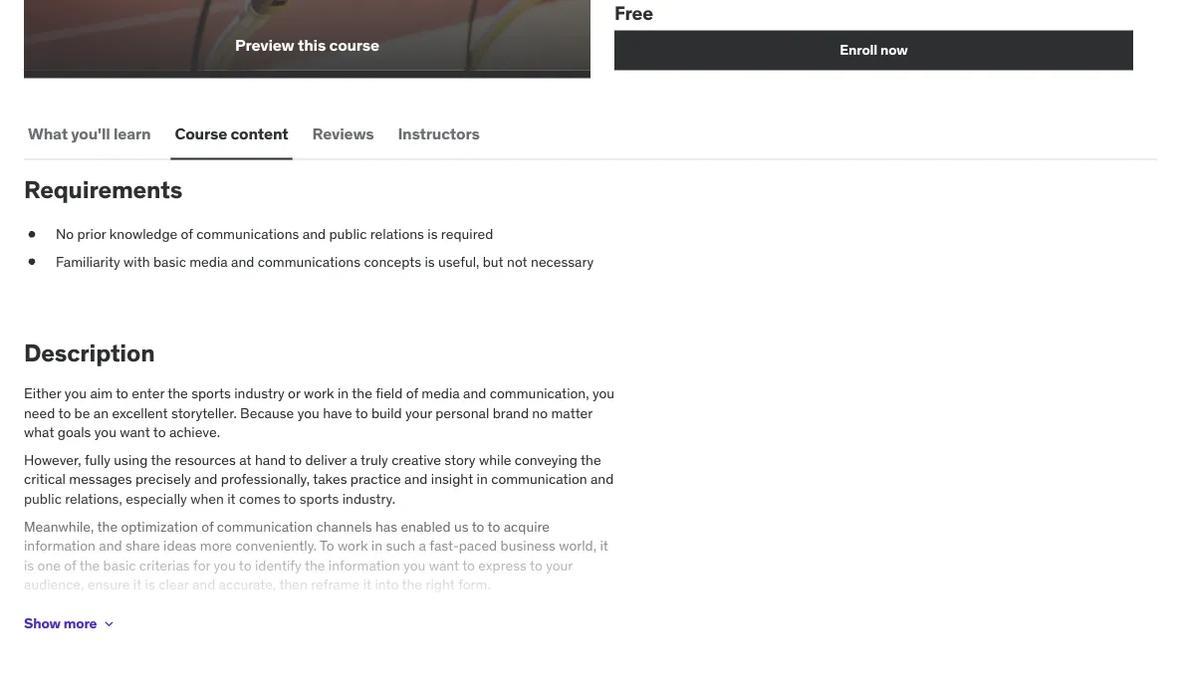 Task type: describe. For each thing, give the bounding box(es) containing it.
importance
[[386, 603, 457, 621]]

description
[[24, 338, 155, 368]]

the up ensure
[[79, 556, 100, 574]]

0 vertical spatial an
[[93, 404, 109, 422]]

have
[[323, 404, 352, 422]]

introduction
[[195, 603, 271, 621]]

tell
[[578, 603, 597, 621]]

enabled
[[401, 517, 451, 535]]

preview this course button
[[24, 0, 591, 70]]

into
[[375, 576, 399, 594]]

it left the into
[[363, 576, 372, 594]]

reviews button
[[308, 110, 378, 158]]

channels
[[316, 517, 372, 535]]

you down how on the bottom
[[60, 642, 82, 660]]

required
[[441, 225, 493, 243]]

to right have
[[355, 404, 368, 422]]

the down how on the bottom
[[60, 662, 80, 680]]

and up some
[[359, 603, 382, 621]]

goals
[[58, 423, 91, 441]]

you down or
[[297, 404, 320, 422]]

and down no prior knowledge of communications and public relations is required
[[231, 252, 254, 270]]

brand
[[493, 404, 529, 422]]

to right hand
[[289, 451, 302, 469]]

useful,
[[438, 252, 479, 270]]

the down relations, on the bottom left
[[97, 517, 118, 535]]

advice
[[549, 642, 589, 660]]

community
[[132, 642, 202, 660]]

and down for at left bottom
[[192, 576, 215, 594]]

in up have
[[338, 384, 349, 402]]

but
[[483, 252, 504, 270]]

need
[[24, 404, 55, 422]]

0 vertical spatial with
[[124, 252, 150, 270]]

storyteller.
[[171, 404, 237, 422]]

for
[[193, 556, 210, 574]]

you down such
[[404, 556, 426, 574]]

1 vertical spatial a
[[419, 537, 426, 555]]

some
[[354, 623, 388, 641]]

course content button
[[171, 110, 292, 158]]

the down then
[[290, 603, 310, 621]]

familiarity with basic media and communications concepts is useful, but not necessary
[[56, 252, 594, 270]]

more inside 'button'
[[63, 615, 97, 632]]

fast-
[[430, 537, 459, 555]]

1 horizontal spatial relations
[[370, 225, 424, 243]]

this
[[298, 34, 326, 55]]

is left the one
[[24, 556, 34, 574]]

and down resources
[[194, 470, 218, 488]]

the left "field"
[[352, 384, 372, 402]]

hand
[[255, 451, 286, 469]]

to up the accurate,
[[239, 556, 252, 574]]

build
[[371, 404, 402, 422]]

achieve.
[[169, 423, 220, 441]]

world,
[[559, 537, 597, 555]]

instructors button
[[394, 110, 484, 158]]

0 horizontal spatial share
[[126, 537, 160, 555]]

valuable
[[451, 642, 503, 660]]

to right advice at bottom
[[593, 642, 605, 660]]

meanwhile,
[[24, 517, 94, 535]]

audience,
[[24, 576, 84, 594]]

you right for at left bottom
[[214, 556, 236, 574]]

you'll
[[71, 123, 110, 144]]

sports down 'history'
[[277, 642, 316, 660]]

sports up storyteller.
[[191, 384, 231, 402]]

relations,
[[65, 490, 122, 508]]

career
[[506, 642, 546, 660]]

and left provide
[[320, 642, 343, 660]]

field
[[376, 384, 403, 402]]

and up familiarity with basic media and communications concepts is useful, but not necessary
[[303, 225, 326, 243]]

such
[[386, 537, 415, 555]]

and up world,
[[591, 470, 614, 488]]

in down has
[[371, 537, 383, 555]]

0 vertical spatial what
[[24, 423, 54, 441]]

to right comes
[[283, 490, 296, 508]]

conveniently.
[[235, 537, 317, 555]]

is left the useful,
[[425, 252, 435, 270]]

sports down frame
[[84, 662, 123, 680]]

the right the into
[[402, 576, 422, 594]]

is down frame
[[119, 642, 129, 660]]

optimization
[[121, 517, 198, 535]]

1 horizontal spatial communication
[[491, 470, 587, 488]]

no
[[56, 225, 74, 243]]

0 horizontal spatial information
[[24, 537, 96, 555]]

this
[[24, 603, 50, 621]]

show more button
[[24, 604, 117, 644]]

the down to
[[305, 556, 325, 574]]

concepts
[[364, 252, 421, 270]]

more inside either you aim to enter the sports industry or work in the field of media and communication, you need to be an excellent storyteller. because you have to build your personal brand no matter what goals you want to achieve. however, fully using the resources at hand to deliver a truly creative story while conveying the critical messages precisely and professionally, takes practice and insight in communication and public relations, especially when it comes to sports industry. meanwhile, the optimization of communication channels has enabled us to to acquire information and share ideas more conveniently. to work in such a fast-paced business world, it is one of the basic criterias for you to identify the information you want to express to your audience, ensure it is clear and accurate, then reframe it into the right form. this course will give you an introduction of the history and importance of communication, tell you how to frame messages in sports, share you with some examples of crisis management, show you what is community relations in sports and provide you with valuable career advice to enter the sports industry.
[[200, 537, 232, 555]]

1 vertical spatial your
[[546, 556, 573, 574]]

has
[[375, 517, 397, 535]]

or
[[288, 384, 300, 402]]

relations inside either you aim to enter the sports industry or work in the field of media and communication, you need to be an excellent storyteller. because you have to build your personal brand no matter what goals you want to achieve. however, fully using the resources at hand to deliver a truly creative story while conveying the critical messages precisely and professionally, takes practice and insight in communication and public relations, especially when it comes to sports industry. meanwhile, the optimization of communication channels has enabled us to to acquire information and share ideas more conveniently. to work in such a fast-paced business world, it is one of the basic criterias for you to identify the information you want to express to your audience, ensure it is clear and accurate, then reframe it into the right form. this course will give you an introduction of the history and importance of communication, tell you how to frame messages in sports, share you with some examples of crisis management, show you what is community relations in sports and provide you with valuable career advice to enter the sports industry.
[[205, 642, 259, 660]]

1 vertical spatial enter
[[24, 662, 57, 680]]

knowledge
[[109, 225, 178, 243]]

resources
[[175, 451, 236, 469]]

of down then
[[274, 603, 286, 621]]

now
[[881, 41, 908, 59]]

sports down takes on the bottom of the page
[[300, 490, 339, 508]]

and up ensure
[[99, 537, 122, 555]]

excellent
[[112, 404, 168, 422]]

professionally,
[[221, 470, 310, 488]]

in left sports,
[[200, 623, 212, 641]]

ensure
[[87, 576, 130, 594]]

and up 'personal' in the left of the page
[[463, 384, 487, 402]]

is left 'clear'
[[145, 576, 155, 594]]

then
[[279, 576, 308, 594]]

show more
[[24, 615, 97, 632]]

deliver
[[305, 451, 347, 469]]

will
[[98, 603, 119, 621]]

content
[[231, 123, 288, 144]]

the up storyteller.
[[168, 384, 188, 402]]

it right world,
[[600, 537, 608, 555]]

you right the give
[[151, 603, 173, 621]]

1 vertical spatial work
[[338, 537, 368, 555]]

of down when
[[201, 517, 214, 535]]

to up form.
[[462, 556, 475, 574]]

of right the one
[[64, 556, 76, 574]]

truly
[[360, 451, 388, 469]]

while
[[479, 451, 511, 469]]

paced
[[459, 537, 497, 555]]

of right "field"
[[406, 384, 418, 402]]

story
[[445, 451, 476, 469]]

0 horizontal spatial industry.
[[126, 662, 179, 680]]

precisely
[[135, 470, 191, 488]]

course
[[175, 123, 227, 144]]

comes
[[239, 490, 280, 508]]

xsmall image for familiarity
[[24, 252, 40, 271]]

no prior knowledge of communications and public relations is required
[[56, 225, 493, 243]]

insight
[[431, 470, 473, 488]]

to down business
[[530, 556, 543, 574]]



Task type: vqa. For each thing, say whether or not it's contained in the screenshot.
xsmall icon
yes



Task type: locate. For each thing, give the bounding box(es) containing it.
familiarity
[[56, 252, 120, 270]]

acquire
[[504, 517, 550, 535]]

information down "meanwhile,"
[[24, 537, 96, 555]]

public inside either you aim to enter the sports industry or work in the field of media and communication, you need to be an excellent storyteller. because you have to build your personal brand no matter what goals you want to achieve. however, fully using the resources at hand to deliver a truly creative story while conveying the critical messages precisely and professionally, takes practice and insight in communication and public relations, especially when it comes to sports industry. meanwhile, the optimization of communication channels has enabled us to to acquire information and share ideas more conveniently. to work in such a fast-paced business world, it is one of the basic criterias for you to identify the information you want to express to your audience, ensure it is clear and accurate, then reframe it into the right form. this course will give you an introduction of the history and importance of communication, tell you how to frame messages in sports, share you with some examples of crisis management, show you what is community relations in sports and provide you with valuable career advice to enter the sports industry.
[[24, 490, 62, 508]]

0 horizontal spatial messages
[[69, 470, 132, 488]]

with down 'history'
[[325, 623, 351, 641]]

messages down fully
[[69, 470, 132, 488]]

right
[[426, 576, 455, 594]]

takes
[[313, 470, 347, 488]]

preview this course
[[235, 34, 379, 55]]

1 vertical spatial industry.
[[126, 662, 179, 680]]

1 vertical spatial share
[[261, 623, 296, 641]]

clear
[[159, 576, 189, 594]]

instructors
[[398, 123, 480, 144]]

0 vertical spatial communication
[[491, 470, 587, 488]]

public down critical in the bottom of the page
[[24, 490, 62, 508]]

a down enabled
[[419, 537, 426, 555]]

1 vertical spatial information
[[329, 556, 400, 574]]

0 vertical spatial xsmall image
[[24, 224, 40, 244]]

what down frame
[[85, 642, 116, 660]]

course inside either you aim to enter the sports industry or work in the field of media and communication, you need to be an excellent storyteller. because you have to build your personal brand no matter what goals you want to achieve. however, fully using the resources at hand to deliver a truly creative story while conveying the critical messages precisely and professionally, takes practice and insight in communication and public relations, especially when it comes to sports industry. meanwhile, the optimization of communication channels has enabled us to to acquire information and share ideas more conveniently. to work in such a fast-paced business world, it is one of the basic criterias for you to identify the information you want to express to your audience, ensure it is clear and accurate, then reframe it into the right form. this course will give you an introduction of the history and importance of communication, tell you how to frame messages in sports, share you with some examples of crisis management, show you what is community relations in sports and provide you with valuable career advice to enter the sports industry.
[[53, 603, 95, 621]]

it up the give
[[133, 576, 142, 594]]

0 horizontal spatial with
[[124, 252, 150, 270]]

communications
[[196, 225, 299, 243], [258, 252, 361, 270]]

sports,
[[215, 623, 258, 641]]

in down introduction
[[262, 642, 274, 660]]

1 vertical spatial xsmall image
[[24, 252, 40, 271]]

1 vertical spatial course
[[53, 603, 95, 621]]

what
[[28, 123, 68, 144]]

1 horizontal spatial share
[[261, 623, 296, 641]]

0 vertical spatial media
[[189, 252, 228, 270]]

0 horizontal spatial course
[[53, 603, 95, 621]]

messages up community
[[134, 623, 197, 641]]

crisis
[[470, 623, 502, 641]]

an
[[93, 404, 109, 422], [177, 603, 192, 621]]

how
[[49, 623, 75, 641]]

media up 'personal' in the left of the page
[[422, 384, 460, 402]]

relations down sports,
[[205, 642, 259, 660]]

sports
[[191, 384, 231, 402], [300, 490, 339, 508], [277, 642, 316, 660], [84, 662, 123, 680]]

to
[[320, 537, 334, 555]]

frame
[[94, 623, 131, 641]]

learn
[[113, 123, 151, 144]]

course up how on the bottom
[[53, 603, 95, 621]]

of right knowledge
[[181, 225, 193, 243]]

xsmall image left the give
[[101, 616, 117, 632]]

creative
[[392, 451, 441, 469]]

more
[[200, 537, 232, 555], [63, 615, 97, 632]]

1 horizontal spatial messages
[[134, 623, 197, 641]]

of up crisis
[[460, 603, 472, 621]]

communication, up no
[[490, 384, 589, 402]]

basic inside either you aim to enter the sports industry or work in the field of media and communication, you need to be an excellent storyteller. because you have to build your personal brand no matter what goals you want to achieve. however, fully using the resources at hand to deliver a truly creative story while conveying the critical messages precisely and professionally, takes practice and insight in communication and public relations, especially when it comes to sports industry. meanwhile, the optimization of communication channels has enabled us to to acquire information and share ideas more conveniently. to work in such a fast-paced business world, it is one of the basic criterias for you to identify the information you want to express to your audience, ensure it is clear and accurate, then reframe it into the right form. this course will give you an introduction of the history and importance of communication, tell you how to frame messages in sports, share you with some examples of crisis management, show you what is community relations in sports and provide you with valuable career advice to enter the sports industry.
[[103, 556, 136, 574]]

your
[[405, 404, 432, 422], [546, 556, 573, 574]]

1 vertical spatial basic
[[103, 556, 136, 574]]

0 horizontal spatial media
[[189, 252, 228, 270]]

1 horizontal spatial enter
[[132, 384, 164, 402]]

0 horizontal spatial basic
[[103, 556, 136, 574]]

1 horizontal spatial more
[[200, 537, 232, 555]]

share down optimization
[[126, 537, 160, 555]]

fully
[[85, 451, 111, 469]]

to right how on the bottom
[[78, 623, 91, 641]]

media down no prior knowledge of communications and public relations is required
[[189, 252, 228, 270]]

a
[[350, 451, 357, 469], [419, 537, 426, 555]]

you up be
[[65, 384, 87, 402]]

1 vertical spatial public
[[24, 490, 62, 508]]

it
[[227, 490, 236, 508], [600, 537, 608, 555], [133, 576, 142, 594], [363, 576, 372, 594]]

with down examples in the bottom left of the page
[[422, 642, 448, 660]]

1 horizontal spatial with
[[325, 623, 351, 641]]

0 vertical spatial industry.
[[342, 490, 395, 508]]

xsmall image for no
[[24, 224, 40, 244]]

what
[[24, 423, 54, 441], [85, 642, 116, 660]]

industry. down community
[[126, 662, 179, 680]]

1 vertical spatial want
[[429, 556, 459, 574]]

industry
[[234, 384, 285, 402]]

1 horizontal spatial work
[[338, 537, 368, 555]]

you down 'history'
[[299, 623, 321, 641]]

it right when
[[227, 490, 236, 508]]

more up for at left bottom
[[200, 537, 232, 555]]

1 horizontal spatial a
[[419, 537, 426, 555]]

ideas
[[163, 537, 197, 555]]

and
[[303, 225, 326, 243], [231, 252, 254, 270], [463, 384, 487, 402], [194, 470, 218, 488], [404, 470, 428, 488], [591, 470, 614, 488], [99, 537, 122, 555], [192, 576, 215, 594], [359, 603, 382, 621], [320, 642, 343, 660]]

your down world,
[[546, 556, 573, 574]]

personal
[[436, 404, 489, 422]]

because
[[240, 404, 294, 422]]

be
[[74, 404, 90, 422]]

0 horizontal spatial a
[[350, 451, 357, 469]]

communication up conveniently.
[[217, 517, 313, 535]]

basic up ensure
[[103, 556, 136, 574]]

1 horizontal spatial basic
[[153, 252, 186, 270]]

you
[[65, 384, 87, 402], [593, 384, 615, 402], [297, 404, 320, 422], [94, 423, 116, 441], [214, 556, 236, 574], [404, 556, 426, 574], [151, 603, 173, 621], [24, 623, 46, 641], [299, 623, 321, 641], [60, 642, 82, 660], [396, 642, 418, 660]]

share right sports,
[[261, 623, 296, 641]]

0 vertical spatial basic
[[153, 252, 186, 270]]

enroll now
[[840, 41, 908, 59]]

1 vertical spatial communications
[[258, 252, 361, 270]]

criterias
[[139, 556, 190, 574]]

is left required
[[428, 225, 438, 243]]

with down knowledge
[[124, 252, 150, 270]]

media inside either you aim to enter the sports industry or work in the field of media and communication, you need to be an excellent storyteller. because you have to build your personal brand no matter what goals you want to achieve. however, fully using the resources at hand to deliver a truly creative story while conveying the critical messages precisely and professionally, takes practice and insight in communication and public relations, especially when it comes to sports industry. meanwhile, the optimization of communication channels has enabled us to to acquire information and share ideas more conveniently. to work in such a fast-paced business world, it is one of the basic criterias for you to identify the information you want to express to your audience, ensure it is clear and accurate, then reframe it into the right form. this course will give you an introduction of the history and importance of communication, tell you how to frame messages in sports, share you with some examples of crisis management, show you what is community relations in sports and provide you with valuable career advice to enter the sports industry.
[[422, 384, 460, 402]]

0 horizontal spatial more
[[63, 615, 97, 632]]

especially
[[126, 490, 187, 508]]

a left truly on the bottom
[[350, 451, 357, 469]]

2 vertical spatial xsmall image
[[101, 616, 117, 632]]

either
[[24, 384, 61, 402]]

1 horizontal spatial an
[[177, 603, 192, 621]]

1 horizontal spatial media
[[422, 384, 460, 402]]

identify
[[255, 556, 302, 574]]

you down this
[[24, 623, 46, 641]]

0 vertical spatial relations
[[370, 225, 424, 243]]

0 horizontal spatial communication
[[217, 517, 313, 535]]

to down excellent
[[153, 423, 166, 441]]

1 horizontal spatial public
[[329, 225, 367, 243]]

0 vertical spatial public
[[329, 225, 367, 243]]

0 vertical spatial communication,
[[490, 384, 589, 402]]

an down 'clear'
[[177, 603, 192, 621]]

xsmall image
[[24, 224, 40, 244], [24, 252, 40, 271], [101, 616, 117, 632]]

0 horizontal spatial want
[[120, 423, 150, 441]]

basic
[[153, 252, 186, 270], [103, 556, 136, 574]]

1 horizontal spatial industry.
[[342, 490, 395, 508]]

and down creative
[[404, 470, 428, 488]]

1 vertical spatial with
[[325, 623, 351, 641]]

practice
[[350, 470, 401, 488]]

1 vertical spatial what
[[85, 642, 116, 660]]

provide
[[346, 642, 393, 660]]

communications down no prior knowledge of communications and public relations is required
[[258, 252, 361, 270]]

more left the will
[[63, 615, 97, 632]]

0 vertical spatial want
[[120, 423, 150, 441]]

0 horizontal spatial relations
[[205, 642, 259, 660]]

course content
[[175, 123, 288, 144]]

1 horizontal spatial want
[[429, 556, 459, 574]]

1 horizontal spatial information
[[329, 556, 400, 574]]

you up matter
[[593, 384, 615, 402]]

2 vertical spatial with
[[422, 642, 448, 660]]

0 vertical spatial work
[[304, 384, 334, 402]]

communication down conveying
[[491, 470, 587, 488]]

communication
[[491, 470, 587, 488], [217, 517, 313, 535]]

1 horizontal spatial what
[[85, 642, 116, 660]]

1 vertical spatial an
[[177, 603, 192, 621]]

to right aim
[[116, 384, 128, 402]]

want down excellent
[[120, 423, 150, 441]]

information
[[24, 537, 96, 555], [329, 556, 400, 574]]

1 horizontal spatial your
[[546, 556, 573, 574]]

to up paced
[[488, 517, 500, 535]]

using
[[114, 451, 148, 469]]

you down examples in the bottom left of the page
[[396, 642, 418, 660]]

show
[[24, 615, 61, 632]]

1 vertical spatial relations
[[205, 642, 259, 660]]

0 vertical spatial messages
[[69, 470, 132, 488]]

not
[[507, 252, 528, 270]]

free
[[615, 1, 653, 25]]

0 vertical spatial a
[[350, 451, 357, 469]]

0 horizontal spatial your
[[405, 404, 432, 422]]

form.
[[458, 576, 491, 594]]

media
[[189, 252, 228, 270], [422, 384, 460, 402]]

0 horizontal spatial what
[[24, 423, 54, 441]]

reframe
[[311, 576, 360, 594]]

1 vertical spatial messages
[[134, 623, 197, 641]]

no
[[532, 404, 548, 422]]

industry. down "practice"
[[342, 490, 395, 508]]

work right or
[[304, 384, 334, 402]]

to left be
[[58, 404, 71, 422]]

0 vertical spatial course
[[329, 34, 379, 55]]

your right build
[[405, 404, 432, 422]]

enroll now button
[[615, 30, 1133, 70]]

aim
[[90, 384, 113, 402]]

show
[[24, 642, 56, 660]]

0 vertical spatial your
[[405, 404, 432, 422]]

0 vertical spatial enter
[[132, 384, 164, 402]]

necessary
[[531, 252, 594, 270]]

course inside preview this course button
[[329, 34, 379, 55]]

1 vertical spatial communication,
[[476, 603, 575, 621]]

1 vertical spatial more
[[63, 615, 97, 632]]

0 vertical spatial share
[[126, 537, 160, 555]]

the right conveying
[[581, 451, 601, 469]]

want down "fast-" on the left of page
[[429, 556, 459, 574]]

examples
[[392, 623, 451, 641]]

public up familiarity with basic media and communications concepts is useful, but not necessary
[[329, 225, 367, 243]]

the up precisely
[[151, 451, 171, 469]]

preview
[[235, 34, 294, 55]]

information up the into
[[329, 556, 400, 574]]

relations up the concepts
[[370, 225, 424, 243]]

0 vertical spatial more
[[200, 537, 232, 555]]

business
[[501, 537, 556, 555]]

management,
[[506, 623, 591, 641]]

2 horizontal spatial with
[[422, 642, 448, 660]]

course right this
[[329, 34, 379, 55]]

0 vertical spatial information
[[24, 537, 96, 555]]

either you aim to enter the sports industry or work in the field of media and communication, you need to be an excellent storyteller. because you have to build your personal brand no matter what goals you want to achieve. however, fully using the resources at hand to deliver a truly creative story while conveying the critical messages precisely and professionally, takes practice and insight in communication and public relations, especially when it comes to sports industry. meanwhile, the optimization of communication channels has enabled us to to acquire information and share ideas more conveniently. to work in such a fast-paced business world, it is one of the basic criterias for you to identify the information you want to express to your audience, ensure it is clear and accurate, then reframe it into the right form. this course will give you an introduction of the history and importance of communication, tell you how to frame messages in sports, share you with some examples of crisis management, show you what is community relations in sports and provide you with valuable career advice to enter the sports industry.
[[24, 384, 615, 680]]

requirements
[[24, 175, 182, 205]]

0 horizontal spatial an
[[93, 404, 109, 422]]

in down while
[[477, 470, 488, 488]]

xsmall image inside show more 'button'
[[101, 616, 117, 632]]

what you'll learn
[[28, 123, 151, 144]]

you up fully
[[94, 423, 116, 441]]

enter
[[132, 384, 164, 402], [24, 662, 57, 680]]

0 horizontal spatial public
[[24, 490, 62, 508]]

want
[[120, 423, 150, 441], [429, 556, 459, 574]]

0 vertical spatial communications
[[196, 225, 299, 243]]

0 horizontal spatial work
[[304, 384, 334, 402]]

xsmall image left no
[[24, 224, 40, 244]]

to right us
[[472, 517, 485, 535]]

xsmall image left familiarity
[[24, 252, 40, 271]]

1 horizontal spatial course
[[329, 34, 379, 55]]

communications up familiarity with basic media and communications concepts is useful, but not necessary
[[196, 225, 299, 243]]

course
[[329, 34, 379, 55], [53, 603, 95, 621]]

what you'll learn button
[[24, 110, 155, 158]]

of
[[181, 225, 193, 243], [406, 384, 418, 402], [201, 517, 214, 535], [64, 556, 76, 574], [274, 603, 286, 621], [460, 603, 472, 621], [454, 623, 466, 641]]

us
[[454, 517, 469, 535]]

of left crisis
[[454, 623, 466, 641]]

1 vertical spatial communication
[[217, 517, 313, 535]]

0 horizontal spatial enter
[[24, 662, 57, 680]]

work down channels
[[338, 537, 368, 555]]

with
[[124, 252, 150, 270], [325, 623, 351, 641], [422, 642, 448, 660]]

1 vertical spatial media
[[422, 384, 460, 402]]



